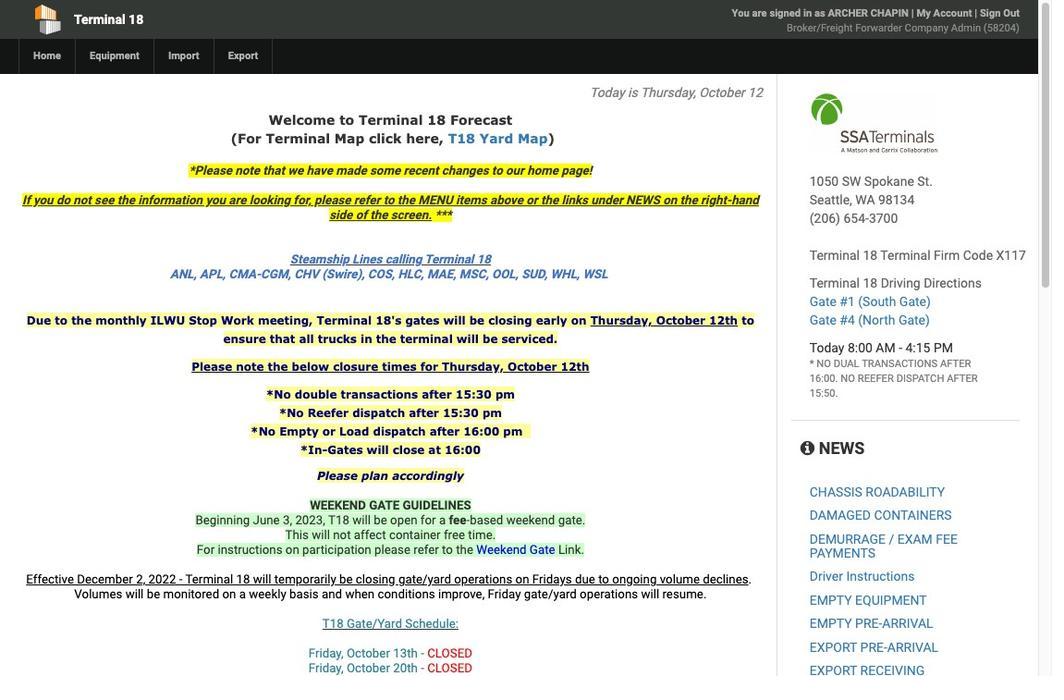 Task type: locate. For each thing, give the bounding box(es) containing it.
or down reefer
[[323, 425, 336, 439]]

closed down schedule:
[[428, 647, 473, 661]]

made
[[336, 164, 367, 178]]

basis
[[290, 587, 319, 601]]

- right the 13th
[[421, 647, 425, 661]]

will inside *no double transactions after 15:30 pm *no reefer dispatch after 15:30 pm *no empty or load dispatch after 16:00 pm *in-gates will close at 16:00
[[367, 443, 389, 457]]

- right am at bottom
[[899, 340, 903, 355]]

meeting,
[[258, 314, 313, 328]]

gate left link.
[[530, 543, 556, 557]]

1 vertical spatial closed
[[428, 661, 473, 675]]

click
[[369, 130, 402, 146]]

18 down 3700
[[864, 248, 878, 263]]

thursday, down wsl
[[591, 314, 653, 328]]

note down ensure
[[236, 360, 264, 374]]

1 closed from the top
[[428, 647, 473, 661]]

1 vertical spatial gate)
[[899, 313, 931, 328]]

terminal down welcome
[[266, 130, 330, 146]]

closing up serviced.
[[489, 314, 533, 328]]

closed right 20th
[[428, 661, 473, 675]]

gate/yard
[[347, 617, 402, 631]]

*please
[[189, 164, 232, 178]]

*no double transactions after 15:30 pm *no reefer dispatch after 15:30 pm *no empty or load dispatch after 16:00 pm *in-gates will close at 16:00
[[251, 388, 531, 457]]

0 horizontal spatial no
[[817, 358, 832, 370]]

the left links
[[541, 193, 559, 207]]

after
[[941, 358, 972, 370], [948, 373, 979, 385]]

*please note that we have made some recent changes to our home page!
[[189, 164, 592, 178]]

for,
[[294, 193, 311, 207]]

0 vertical spatial closing
[[489, 314, 533, 328]]

16:00
[[464, 425, 500, 439], [445, 443, 481, 457]]

out
[[1004, 7, 1020, 19]]

gate left #4
[[810, 313, 837, 328]]

*no left double
[[266, 388, 291, 402]]

15:30 up accordingly
[[443, 406, 479, 420]]

t18 yard map link
[[448, 130, 548, 146]]

18's
[[376, 314, 402, 328]]

october
[[700, 85, 745, 100], [657, 314, 706, 328], [508, 360, 557, 374], [347, 647, 390, 661], [347, 661, 390, 675]]

spokane
[[865, 174, 915, 189]]

1 vertical spatial a
[[239, 587, 246, 601]]

0 vertical spatial friday,
[[309, 647, 344, 661]]

1 vertical spatial t18
[[328, 513, 350, 527]]

that down meeting,
[[270, 332, 295, 346]]

.
[[749, 573, 752, 587]]

today is thursday, october 12
[[590, 85, 763, 100]]

damaged containers link
[[810, 508, 953, 523]]

calling
[[385, 253, 422, 266]]

hand
[[732, 193, 759, 207]]

- up "monitored"
[[179, 573, 183, 587]]

the down 18's
[[376, 332, 397, 346]]

please down affect
[[375, 543, 411, 557]]

0 horizontal spatial are
[[229, 193, 246, 207]]

today left is
[[590, 85, 625, 100]]

are left looking
[[229, 193, 246, 207]]

|
[[912, 7, 915, 19], [975, 7, 978, 19]]

be inside the to ensure that all trucks in the terminal will be serviced.
[[483, 332, 498, 346]]

are inside if you do not see the information you are looking for, please refer to the menu items above or the links under news on the right-hand side of the screen.
[[229, 193, 246, 207]]

1 vertical spatial thursday,
[[591, 314, 653, 328]]

reefer
[[858, 373, 895, 385]]

stop
[[189, 314, 217, 328]]

containers
[[875, 508, 953, 523]]

16:00 right at
[[445, 443, 481, 457]]

are inside the you are signed in as archer chapin | my account | sign out broker/freight forwarder company admin (58204)
[[753, 7, 768, 19]]

be down msc,
[[470, 314, 485, 328]]

wa
[[856, 192, 876, 207]]

t18 down forecast
[[448, 130, 476, 146]]

the right see
[[117, 193, 135, 207]]

not inside weekend gate guidelines beginning june 3, 2023, t18 will be open for a fee -based weekend gate. this will not affect container free time.
[[333, 528, 351, 542]]

*no
[[266, 388, 291, 402], [279, 406, 304, 420], [251, 425, 276, 439]]

in down due to the monthly ilwu stop work meeting, terminal 18's gates will be closing early on thursday, october 12th
[[361, 332, 373, 346]]

- up "time."
[[467, 513, 470, 527]]

on right news
[[664, 193, 677, 207]]

18 inside terminal 18 link
[[129, 12, 144, 27]]

will down 2,
[[125, 587, 144, 601]]

please up side
[[315, 193, 351, 207]]

(58204)
[[984, 22, 1020, 34]]

1 vertical spatial please
[[317, 469, 358, 483]]

weekend
[[310, 499, 366, 513]]

1 map from the left
[[335, 130, 365, 146]]

0 vertical spatial refer
[[354, 193, 381, 207]]

gate/yard down fridays
[[524, 587, 577, 601]]

monitored
[[163, 587, 219, 601]]

1 horizontal spatial please
[[317, 469, 358, 483]]

1 vertical spatial arrival
[[888, 640, 939, 655]]

for down terminal
[[421, 360, 439, 374]]

1 you from the left
[[33, 193, 53, 207]]

16:00 up accordingly
[[464, 425, 500, 439]]

0 vertical spatial gate/yard
[[399, 573, 451, 587]]

empty up "export"
[[810, 616, 853, 631]]

refer inside if you do not see the information you are looking for, please refer to the menu items above or the links under news on the right-hand side of the screen.
[[354, 193, 381, 207]]

terminal up (for terminal map click here, t18 yard map )
[[359, 112, 423, 128]]

0 horizontal spatial in
[[361, 332, 373, 346]]

1 horizontal spatial refer
[[414, 543, 439, 557]]

| left the my
[[912, 7, 915, 19]]

12
[[748, 85, 763, 100]]

please
[[192, 360, 232, 374], [317, 469, 358, 483]]

a inside effective december 2, 2022 - terminal 18 will temporarily be closing gate/yard operations on fridays due to ongoing volume declines . volumes will be monitored on a weekly basis and when conditions improve, friday gate/yard operations will resume.
[[239, 587, 246, 601]]

terminal inside effective december 2, 2022 - terminal 18 will temporarily be closing gate/yard operations on fridays due to ongoing volume declines . volumes will be monitored on a weekly basis and when conditions improve, friday gate/yard operations will resume.
[[185, 573, 233, 587]]

here,
[[406, 130, 444, 146]]

1 vertical spatial or
[[323, 425, 336, 439]]

arrival
[[883, 616, 934, 631], [888, 640, 939, 655]]

on up friday
[[516, 573, 530, 587]]

0 vertical spatial t18
[[448, 130, 476, 146]]

no down dual
[[841, 373, 856, 385]]

be inside weekend gate guidelines beginning june 3, 2023, t18 will be open for a fee -based weekend gate. this will not affect container free time.
[[374, 513, 387, 527]]

1 horizontal spatial are
[[753, 7, 768, 19]]

temporarily
[[275, 573, 336, 587]]

the inside the to ensure that all trucks in the terminal will be serviced.
[[376, 332, 397, 346]]

1 vertical spatial after
[[409, 406, 439, 420]]

welcome
[[269, 112, 335, 128]]

1 vertical spatial are
[[229, 193, 246, 207]]

0 vertical spatial thursday,
[[641, 85, 696, 100]]

weekly
[[249, 587, 287, 601]]

1 vertical spatial note
[[236, 360, 264, 374]]

will inside the to ensure that all trucks in the terminal will be serviced.
[[457, 332, 479, 346]]

operations up friday
[[454, 573, 513, 587]]

payments
[[810, 546, 876, 561]]

0 horizontal spatial a
[[239, 587, 246, 601]]

in left as
[[804, 7, 812, 19]]

a inside weekend gate guidelines beginning june 3, 2023, t18 will be open for a fee -based weekend gate. this will not affect container free time.
[[439, 513, 446, 527]]

links
[[562, 193, 588, 207]]

pre-
[[856, 616, 883, 631], [861, 640, 888, 655]]

0 horizontal spatial map
[[335, 130, 365, 146]]

0 vertical spatial gate
[[810, 294, 837, 309]]

hlc,
[[398, 267, 424, 281]]

please inside if you do not see the information you are looking for, please refer to the menu items above or the links under news on the right-hand side of the screen.
[[315, 193, 351, 207]]

in inside the you are signed in as archer chapin | my account | sign out broker/freight forwarder company admin (58204)
[[804, 7, 812, 19]]

*no up empty
[[279, 406, 304, 420]]

note for please
[[236, 360, 264, 374]]

0 vertical spatial gate)
[[900, 294, 932, 309]]

will up plan
[[367, 443, 389, 457]]

arrival down empty pre-arrival link
[[888, 640, 939, 655]]

0 vertical spatial please
[[315, 193, 351, 207]]

1 horizontal spatial |
[[975, 7, 978, 19]]

2 for from the top
[[421, 513, 436, 527]]

conditions
[[378, 587, 435, 601]]

0 vertical spatial are
[[753, 7, 768, 19]]

not up participation
[[333, 528, 351, 542]]

for
[[421, 360, 439, 374], [421, 513, 436, 527]]

1 vertical spatial dispatch
[[373, 425, 426, 439]]

terminal down (206)
[[810, 248, 860, 263]]

0 vertical spatial or
[[527, 193, 538, 207]]

1 horizontal spatial no
[[841, 373, 856, 385]]

no
[[817, 358, 832, 370], [841, 373, 856, 385]]

refer
[[354, 193, 381, 207], [414, 543, 439, 557]]

1 horizontal spatial in
[[804, 7, 812, 19]]

terminal
[[400, 332, 453, 346]]

1 vertical spatial that
[[270, 332, 295, 346]]

0 horizontal spatial refer
[[354, 193, 381, 207]]

1 vertical spatial *no
[[279, 406, 304, 420]]

18 up equipment
[[129, 12, 144, 27]]

1 horizontal spatial or
[[527, 193, 538, 207]]

0 vertical spatial today
[[590, 85, 625, 100]]

1 vertical spatial friday,
[[309, 661, 344, 675]]

terminal 18 driving directions gate #1 (south gate) gate #4 (north gate)
[[810, 276, 983, 328]]

the left right- in the right of the page
[[680, 193, 698, 207]]

will right gates
[[444, 314, 466, 328]]

0 vertical spatial please
[[192, 360, 232, 374]]

please for please plan accordingly
[[317, 469, 358, 483]]

lines
[[353, 253, 382, 266]]

gate left #1
[[810, 294, 837, 309]]

please down ensure
[[192, 360, 232, 374]]

2 closed from the top
[[428, 661, 473, 675]]

1 horizontal spatial operations
[[580, 587, 639, 601]]

1 vertical spatial please
[[375, 543, 411, 557]]

after
[[422, 388, 452, 402], [409, 406, 439, 420], [430, 425, 460, 439]]

of
[[356, 208, 367, 222]]

1 vertical spatial gate
[[810, 313, 837, 328]]

terminal up equipment
[[74, 12, 125, 27]]

0 horizontal spatial |
[[912, 7, 915, 19]]

dispatch up "close"
[[373, 425, 426, 439]]

right-
[[701, 193, 732, 207]]

0 horizontal spatial today
[[590, 85, 625, 100]]

fridays
[[533, 573, 572, 587]]

today inside today                                                                                                                                                                                                                                                                                                                                                                                                                                                                                                                                                                                                                                                                                                           8:00 am - 4:15 pm * no dual transactions after 16:00.  no reefer dispatch after 15:50.
[[810, 340, 845, 355]]

1 vertical spatial not
[[333, 528, 351, 542]]

1 vertical spatial in
[[361, 332, 373, 346]]

1 horizontal spatial not
[[333, 528, 351, 542]]

0 vertical spatial closed
[[428, 647, 473, 661]]

1 horizontal spatial please
[[375, 543, 411, 557]]

for down guidelines
[[421, 513, 436, 527]]

arrival down equipment
[[883, 616, 934, 631]]

double
[[295, 388, 337, 402]]

1 vertical spatial 12th
[[561, 360, 590, 374]]

friday, october 13th - closed friday, october 20th - closed
[[309, 647, 473, 675]]

| left sign in the top right of the page
[[975, 7, 978, 19]]

exam
[[898, 532, 933, 546]]

gate)
[[900, 294, 932, 309], [899, 313, 931, 328]]

terminal up mae,
[[425, 253, 474, 266]]

instructions
[[847, 569, 915, 584]]

be left serviced.
[[483, 332, 498, 346]]

18 up "weekly"
[[236, 573, 250, 587]]

0 vertical spatial in
[[804, 7, 812, 19]]

2 you from the left
[[206, 193, 226, 207]]

or right above
[[527, 193, 538, 207]]

forecast
[[450, 112, 513, 128]]

gate.
[[558, 513, 586, 527]]

dispatch
[[897, 373, 945, 385]]

today up *
[[810, 340, 845, 355]]

*
[[810, 358, 815, 370]]

0 vertical spatial 15:30
[[456, 388, 492, 402]]

you down *please
[[206, 193, 226, 207]]

)
[[548, 130, 555, 146]]

map up made
[[335, 130, 365, 146]]

18 up here,
[[428, 112, 446, 128]]

gate #4 (north gate) link
[[810, 313, 931, 328]]

closing up when
[[356, 573, 396, 587]]

gate/yard up conditions
[[399, 573, 451, 587]]

1 friday, from the top
[[309, 647, 344, 661]]

1 vertical spatial operations
[[580, 587, 639, 601]]

that left we
[[263, 164, 285, 178]]

refer down container
[[414, 543, 439, 557]]

0 horizontal spatial please
[[192, 360, 232, 374]]

0 horizontal spatial please
[[315, 193, 351, 207]]

2 vertical spatial thursday,
[[442, 360, 504, 374]]

please note the below closure times for thursday, october 12th
[[192, 360, 590, 374]]

0 vertical spatial note
[[235, 164, 260, 178]]

note down (for
[[235, 164, 260, 178]]

0 vertical spatial for
[[421, 360, 439, 374]]

you
[[732, 7, 750, 19]]

that for note
[[263, 164, 285, 178]]

directions
[[924, 276, 983, 291]]

sw
[[843, 174, 862, 189]]

not
[[73, 193, 91, 207], [333, 528, 351, 542]]

0 horizontal spatial closing
[[356, 573, 396, 587]]

you right if
[[33, 193, 53, 207]]

pre- down empty equipment link
[[856, 616, 883, 631]]

gate) down driving
[[900, 294, 932, 309]]

info circle image
[[801, 440, 815, 457]]

thursday, down the to ensure that all trucks in the terminal will be serviced.
[[442, 360, 504, 374]]

map up home
[[518, 130, 548, 146]]

will up "weekly"
[[253, 573, 271, 587]]

early
[[536, 314, 568, 328]]

my
[[917, 7, 931, 19]]

0 vertical spatial dispatch
[[353, 406, 405, 420]]

1 horizontal spatial a
[[439, 513, 446, 527]]

1 vertical spatial for
[[421, 513, 436, 527]]

thursday, right is
[[641, 85, 696, 100]]

2 friday, from the top
[[309, 661, 344, 675]]

please for please note the below closure times for thursday, october 12th
[[192, 360, 232, 374]]

no right *
[[817, 358, 832, 370]]

terminal
[[74, 12, 125, 27], [359, 112, 423, 128], [266, 130, 330, 146], [810, 248, 860, 263], [881, 248, 931, 263], [425, 253, 474, 266], [810, 276, 860, 291], [317, 314, 372, 328], [185, 573, 233, 587]]

pre- down empty pre-arrival link
[[861, 640, 888, 655]]

0 horizontal spatial or
[[323, 425, 336, 439]]

1 for from the top
[[421, 360, 439, 374]]

will down 2023,
[[312, 528, 330, 542]]

1 vertical spatial pre-
[[861, 640, 888, 655]]

2 vertical spatial t18
[[323, 617, 344, 631]]

please down gates
[[317, 469, 358, 483]]

1 horizontal spatial map
[[518, 130, 548, 146]]

pm
[[934, 340, 954, 355]]

import link
[[153, 39, 213, 74]]

gate
[[810, 294, 837, 309], [810, 313, 837, 328], [530, 543, 556, 557]]

are right you on the right of page
[[753, 7, 768, 19]]

guidelines
[[403, 499, 471, 513]]

1 vertical spatial today
[[810, 340, 845, 355]]

a left fee
[[439, 513, 446, 527]]

15:30 down the to ensure that all trucks in the terminal will be serviced.
[[456, 388, 492, 402]]

(south
[[859, 294, 897, 309]]

1 horizontal spatial today
[[810, 340, 845, 355]]

t18 down weekend
[[328, 513, 350, 527]]

fee
[[936, 532, 958, 546]]

0 vertical spatial 12th
[[710, 314, 738, 328]]

gate) up "4:15"
[[899, 313, 931, 328]]

home
[[528, 164, 559, 178]]

the down free
[[456, 543, 474, 557]]

the right of
[[370, 208, 388, 222]]

1 vertical spatial no
[[841, 373, 856, 385]]

0 vertical spatial not
[[73, 193, 91, 207]]

1 horizontal spatial you
[[206, 193, 226, 207]]

0 vertical spatial a
[[439, 513, 446, 527]]

that inside the to ensure that all trucks in the terminal will be serviced.
[[270, 332, 295, 346]]

participation
[[303, 543, 372, 557]]

1 horizontal spatial gate/yard
[[524, 587, 577, 601]]

operations down due
[[580, 587, 639, 601]]

0 vertical spatial no
[[817, 358, 832, 370]]

*no left empty
[[251, 425, 276, 439]]

time.
[[468, 528, 496, 542]]

driver
[[810, 569, 844, 584]]

1 vertical spatial empty
[[810, 616, 853, 631]]

export link
[[213, 39, 272, 74]]

terminal up "monitored"
[[185, 573, 233, 587]]

0 horizontal spatial operations
[[454, 573, 513, 587]]

8:00
[[848, 340, 873, 355]]

note for *please
[[235, 164, 260, 178]]

transactions
[[341, 388, 418, 402]]

0 horizontal spatial not
[[73, 193, 91, 207]]

anl,
[[170, 267, 197, 281]]

refer up of
[[354, 193, 381, 207]]



Task type: describe. For each thing, give the bounding box(es) containing it.
yard
[[480, 130, 514, 146]]

or inside *no double transactions after 15:30 pm *no reefer dispatch after 15:30 pm *no empty or load dispatch after 16:00 pm *in-gates will close at 16:00
[[323, 425, 336, 439]]

to inside if you do not see the information you are looking for, please refer to the menu items above or the links under news on the right-hand side of the screen.
[[384, 193, 395, 207]]

2022
[[149, 573, 176, 587]]

sign out link
[[981, 7, 1020, 19]]

1 empty from the top
[[810, 593, 853, 608]]

t18 inside weekend gate guidelines beginning june 3, 2023, t18 will be open for a fee -based weekend gate. this will not affect container free time.
[[328, 513, 350, 527]]

today for today is thursday, october 12
[[590, 85, 625, 100]]

transactions
[[862, 358, 938, 370]]

if you do not see the information you are looking for, please refer to the menu items above or the links under news on the right-hand side of the screen.
[[22, 193, 759, 222]]

mae,
[[427, 267, 457, 281]]

equipment link
[[75, 39, 153, 74]]

2 vertical spatial gate
[[530, 543, 556, 557]]

today                                                                                                                                                                                                                                                                                                                                                                                                                                                                                                                                                                                                                                                                                                           8:00 am - 4:15 pm * no dual transactions after 16:00.  no reefer dispatch after 15:50.
[[810, 340, 979, 400]]

welcome to terminal 18 forecast
[[269, 112, 513, 128]]

2 map from the left
[[518, 130, 548, 146]]

close
[[393, 443, 425, 457]]

0 vertical spatial *no
[[266, 388, 291, 402]]

1 horizontal spatial closing
[[489, 314, 533, 328]]

am
[[876, 340, 896, 355]]

news
[[626, 193, 660, 207]]

in inside the to ensure that all trucks in the terminal will be serviced.
[[361, 332, 373, 346]]

chv
[[294, 267, 319, 281]]

home
[[33, 50, 61, 62]]

*in-
[[301, 443, 328, 457]]

side
[[330, 208, 353, 222]]

or inside if you do not see the information you are looking for, please refer to the menu items above or the links under news on the right-hand side of the screen.
[[527, 193, 538, 207]]

effective
[[26, 573, 74, 587]]

chapin
[[871, 7, 909, 19]]

empty pre-arrival link
[[810, 616, 934, 631]]

terminal up driving
[[881, 248, 931, 263]]

0 vertical spatial after
[[941, 358, 972, 370]]

as
[[815, 7, 826, 19]]

x117
[[997, 248, 1027, 263]]

that for ensure
[[270, 332, 295, 346]]

on down this
[[286, 543, 300, 557]]

sud,
[[522, 267, 548, 281]]

for
[[197, 543, 215, 557]]

based
[[470, 513, 504, 527]]

driver instructions link
[[810, 569, 915, 584]]

#4
[[840, 313, 856, 328]]

ongoing
[[613, 573, 657, 587]]

t18 gate/yard schedule:
[[323, 617, 459, 631]]

0 horizontal spatial 12th
[[561, 360, 590, 374]]

the up screen.
[[398, 193, 415, 207]]

(for
[[231, 130, 262, 146]]

on inside if you do not see the information you are looking for, please refer to the menu items above or the links under news on the right-hand side of the screen.
[[664, 193, 677, 207]]

terminal 18
[[74, 12, 144, 27]]

1 vertical spatial 15:30
[[443, 406, 479, 420]]

terminal inside steamship lines calling terminal 18 anl, apl, cma-cgm, chv (swire), cos, hlc, mae, msc, ool, sud, whl, wsl
[[425, 253, 474, 266]]

under
[[591, 193, 623, 207]]

2 empty from the top
[[810, 616, 853, 631]]

1 vertical spatial refer
[[414, 543, 439, 557]]

18 inside "terminal 18 driving directions gate #1 (south gate) gate #4 (north gate)"
[[864, 276, 878, 291]]

terminal inside terminal 18 link
[[74, 12, 125, 27]]

forwarder
[[856, 22, 903, 34]]

15:50.
[[810, 388, 839, 400]]

0 vertical spatial after
[[422, 388, 452, 402]]

st.
[[918, 174, 933, 189]]

2 | from the left
[[975, 7, 978, 19]]

is
[[628, 85, 638, 100]]

13th
[[393, 647, 418, 661]]

- inside today                                                                                                                                                                                                                                                                                                                                                                                                                                                                                                                                                                                                                                                                                                           8:00 am - 4:15 pm * no dual transactions after 16:00.  no reefer dispatch after 15:50.
[[899, 340, 903, 355]]

do
[[56, 193, 70, 207]]

on right early
[[572, 314, 587, 328]]

18 inside steamship lines calling terminal 18 anl, apl, cma-cgm, chv (swire), cos, hlc, mae, msc, ool, sud, whl, wsl
[[477, 253, 491, 266]]

(north
[[859, 313, 896, 328]]

volumes
[[74, 587, 122, 601]]

all
[[299, 332, 314, 346]]

1 vertical spatial 16:00
[[445, 443, 481, 457]]

0 vertical spatial operations
[[454, 573, 513, 587]]

- right 20th
[[421, 661, 425, 675]]

due to the monthly ilwu stop work meeting, terminal 18's gates will be closing early on thursday, october 12th
[[27, 314, 738, 328]]

2 vertical spatial after
[[430, 425, 460, 439]]

equipment
[[90, 50, 140, 62]]

0 vertical spatial pre-
[[856, 616, 883, 631]]

free
[[444, 528, 465, 542]]

see
[[94, 193, 114, 207]]

gate #1 (south gate) link
[[810, 294, 932, 309]]

98134
[[879, 192, 915, 207]]

be up when
[[340, 573, 353, 587]]

to inside the to ensure that all trucks in the terminal will be serviced.
[[742, 314, 755, 328]]

0 vertical spatial pm
[[496, 388, 515, 402]]

broker/freight
[[787, 22, 853, 34]]

will up affect
[[353, 513, 371, 527]]

terminal inside "terminal 18 driving directions gate #1 (south gate) gate #4 (north gate)"
[[810, 276, 860, 291]]

empty equipment link
[[810, 593, 928, 608]]

firm
[[934, 248, 961, 263]]

instructions
[[218, 543, 283, 557]]

export
[[228, 50, 258, 62]]

account
[[934, 7, 973, 19]]

terminal up trucks
[[317, 314, 372, 328]]

the left monthly
[[71, 314, 92, 328]]

signed
[[770, 7, 801, 19]]

closing inside effective december 2, 2022 - terminal 18 will temporarily be closing gate/yard operations on fridays due to ongoing volume declines . volumes will be monitored on a weekly basis and when conditions improve, friday gate/yard operations will resume.
[[356, 573, 396, 587]]

due
[[575, 573, 596, 587]]

- inside weekend gate guidelines beginning june 3, 2023, t18 will be open for a fee -based weekend gate. this will not affect container free time.
[[467, 513, 470, 527]]

- inside effective december 2, 2022 - terminal 18 will temporarily be closing gate/yard operations on fridays due to ongoing volume declines . volumes will be monitored on a weekly basis and when conditions improve, friday gate/yard operations will resume.
[[179, 573, 183, 587]]

ilwu
[[151, 314, 185, 328]]

be down 2022
[[147, 587, 160, 601]]

0 horizontal spatial gate/yard
[[399, 573, 451, 587]]

container
[[389, 528, 441, 542]]

closure
[[333, 360, 379, 374]]

1050
[[810, 174, 839, 189]]

1 vertical spatial pm
[[483, 406, 502, 420]]

today for today                                                                                                                                                                                                                                                                                                                                                                                                                                                                                                                                                                                                                                                                                                           8:00 am - 4:15 pm * no dual transactions after 16:00.  no reefer dispatch after 15:50.
[[810, 340, 845, 355]]

wsl
[[583, 267, 608, 281]]

0 vertical spatial arrival
[[883, 616, 934, 631]]

#1
[[840, 294, 856, 309]]

cma-
[[229, 267, 261, 281]]

will down ongoing
[[642, 587, 660, 601]]

serviced.
[[502, 332, 558, 346]]

for inside weekend gate guidelines beginning june 3, 2023, t18 will be open for a fee -based weekend gate. this will not affect container free time.
[[421, 513, 436, 527]]

2 vertical spatial *no
[[251, 425, 276, 439]]

to ensure that all trucks in the terminal will be serviced.
[[223, 314, 755, 346]]

2 vertical spatial pm
[[504, 425, 523, 439]]

equipment
[[856, 593, 928, 608]]

1 vertical spatial after
[[948, 373, 979, 385]]

trucks
[[318, 332, 357, 346]]

terminal 18 image
[[810, 93, 939, 154]]

1 | from the left
[[912, 7, 915, 19]]

menu
[[418, 193, 453, 207]]

open
[[390, 513, 418, 527]]

not inside if you do not see the information you are looking for, please refer to the menu items above or the links under news on the right-hand side of the screen.
[[73, 193, 91, 207]]

1 vertical spatial gate/yard
[[524, 587, 577, 601]]

damaged
[[810, 508, 872, 523]]

on right "monitored"
[[222, 587, 236, 601]]

weekend
[[507, 513, 555, 527]]

654-
[[844, 211, 870, 226]]

work
[[221, 314, 254, 328]]

18 inside effective december 2, 2022 - terminal 18 will temporarily be closing gate/yard operations on fridays due to ongoing volume declines . volumes will be monitored on a weekly basis and when conditions improve, friday gate/yard operations will resume.
[[236, 573, 250, 587]]

friday
[[488, 587, 521, 601]]

1 horizontal spatial 12th
[[710, 314, 738, 328]]

page!
[[562, 164, 592, 178]]

driving
[[881, 276, 921, 291]]

***
[[432, 208, 452, 222]]

the left below
[[268, 360, 288, 374]]

we
[[288, 164, 304, 178]]

cgm,
[[261, 267, 291, 281]]

to inside effective december 2, 2022 - terminal 18 will temporarily be closing gate/yard operations on fridays due to ongoing volume declines . volumes will be monitored on a weekly basis and when conditions improve, friday gate/yard operations will resume.
[[599, 573, 610, 587]]

our
[[506, 164, 524, 178]]

company
[[905, 22, 949, 34]]

chassis roadability damaged containers demurrage / exam fee payments driver instructions empty equipment empty pre-arrival export pre-arrival
[[810, 485, 958, 655]]

demurrage / exam fee payments link
[[810, 532, 958, 561]]

(swire),
[[322, 267, 365, 281]]

0 vertical spatial 16:00
[[464, 425, 500, 439]]



Task type: vqa. For each thing, say whether or not it's contained in the screenshot.
the bottom T18
yes



